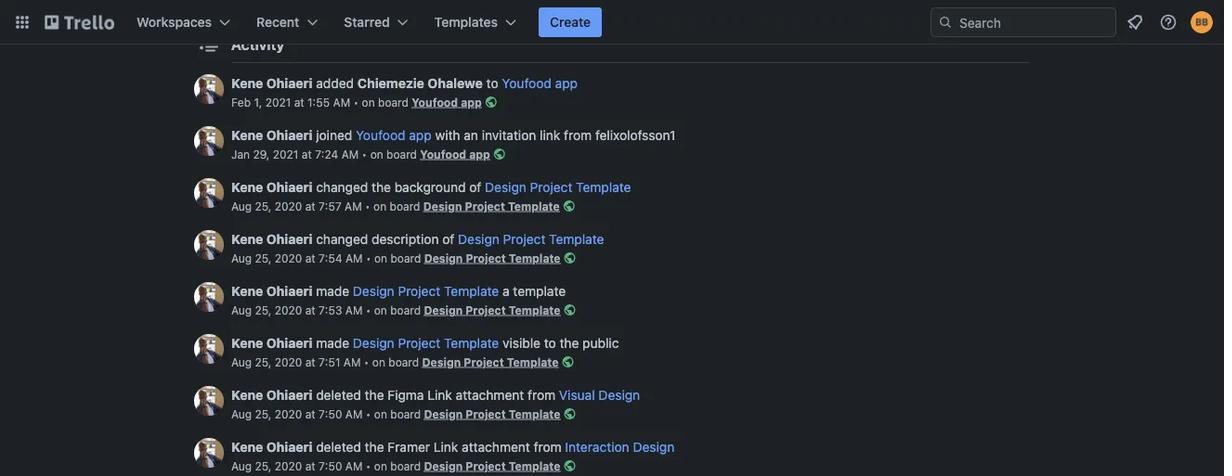 Task type: vqa. For each thing, say whether or not it's contained in the screenshot.
Christina Overa (christinaovera) icon
no



Task type: describe. For each thing, give the bounding box(es) containing it.
design project template link up aug 25, 2020 at 7:53 am • on board design project template
[[353, 284, 499, 299]]

29,
[[253, 148, 270, 161]]

invitation
[[482, 128, 536, 143]]

on for design project template link on top of kene ohiaeri deleted the framer link attachment from interaction design
[[374, 408, 387, 421]]

feb 1, 2021 at 1:55 am • on board youfood app
[[231, 96, 482, 109]]

made for kene ohiaeri made design project template a template
[[316, 284, 349, 299]]

youfood app link for 7:24
[[420, 148, 490, 161]]

am for design project template link under kene ohiaeri changed the background of design project template
[[345, 200, 362, 213]]

board for kene ohiaeri (keneohiaeri) image corresponding to a template
[[390, 304, 421, 317]]

aug for kene ohiaeri (keneohiaeri) image for visible to the public
[[231, 356, 252, 369]]

on for design project template link under kene ohiaeri changed the background of design project template
[[373, 200, 387, 213]]

added
[[316, 76, 354, 91]]

youfood down with
[[420, 148, 466, 161]]

ohiaeri for kene ohiaeri changed the background of design project template
[[266, 180, 312, 195]]

figma
[[388, 388, 424, 403]]

anyone on the internet can see this board. only board members can edit. image for template
[[560, 301, 579, 319]]

25, for kene ohiaeri (keneohiaeri) icon
[[255, 460, 271, 473]]

ohiaeri for kene ohiaeri added chiemezie ohalewe to youfood app
[[266, 76, 312, 91]]

project down kene ohiaeri deleted the framer link attachment from interaction design
[[466, 460, 506, 473]]

search image
[[938, 15, 953, 30]]

anyone on the internet can see this board. only board members can edit. image down link
[[560, 197, 578, 215]]

kene ohiaeri (keneohiaeri) image for attachment from
[[194, 386, 224, 416]]

kene for kene ohiaeri made design project template visible to the public
[[231, 336, 263, 351]]

kene ohiaeri made design project template a template
[[231, 284, 566, 299]]

attachment for figma link
[[456, 388, 524, 403]]

• for kene ohiaeri changed description of design project template's kene ohiaeri (keneohiaeri) image
[[366, 252, 371, 265]]

design project template link down kene ohiaeri deleted the framer link attachment from interaction design
[[424, 460, 560, 473]]

• for kene ohiaeri (keneohiaeri) image corresponding to a template
[[366, 304, 371, 317]]

templates
[[434, 14, 498, 30]]

aug 25, 2020 at 7:54 am • on board design project template
[[231, 252, 561, 265]]

project down a
[[466, 304, 506, 317]]

board for kene ohiaeri changed description of design project template's kene ohiaeri (keneohiaeri) image
[[390, 252, 421, 265]]

ohalewe
[[428, 76, 483, 91]]

kene for kene ohiaeri deleted the framer link attachment from interaction design
[[231, 440, 263, 455]]

visible
[[502, 336, 541, 351]]

Search field
[[953, 8, 1115, 36]]

0 vertical spatial from
[[564, 128, 592, 143]]

7:24
[[315, 148, 338, 161]]

board for kene ohiaeri (keneohiaeri) icon
[[390, 460, 421, 473]]

• for kene ohiaeri (keneohiaeri) image corresponding to to
[[353, 96, 359, 109]]

kene for kene ohiaeri added chiemezie ohalewe to youfood app
[[231, 76, 263, 91]]

2020 for kene ohiaeri (keneohiaeri) image corresponding to a template
[[275, 304, 302, 317]]

anyone on the internet can see this board. only board members can edit. image up template
[[561, 249, 579, 267]]

am for 1:55 youfood app link
[[333, 96, 350, 109]]

ohiaeri for kene ohiaeri made design project template visible to the public
[[266, 336, 312, 351]]

kene ohiaeri added chiemezie ohalewe to youfood app
[[231, 76, 578, 91]]

2021 for joined
[[273, 148, 299, 161]]

project down visible
[[464, 356, 504, 369]]

public
[[582, 336, 619, 351]]

the left public
[[560, 336, 579, 351]]

kene ohiaeri deleted the figma link attachment from visual design
[[231, 388, 640, 403]]

at for kene ohiaeri changed the background of design project template kene ohiaeri (keneohiaeri) image
[[305, 200, 315, 213]]

aug 25, 2020 at 7:57 am • on board design project template
[[231, 200, 560, 213]]

1 horizontal spatial of
[[469, 180, 481, 195]]

kene ohiaeri (keneohiaeri) image for a template
[[194, 282, 224, 312]]

am for design project template link above a
[[345, 252, 363, 265]]

design project template link down link
[[485, 180, 631, 195]]

starred
[[344, 14, 390, 30]]

project up a
[[466, 252, 506, 265]]

deleted for figma link
[[316, 388, 361, 403]]

template
[[513, 284, 566, 299]]

primary element
[[0, 0, 1224, 45]]

workspaces button
[[125, 7, 242, 37]]

design project template link down visible
[[422, 356, 559, 369]]

am for design project template link underneath visible
[[343, 356, 361, 369]]

aug for kene ohiaeri (keneohiaeri) image related to attachment from
[[231, 408, 252, 421]]

7:51
[[319, 356, 340, 369]]

back to home image
[[45, 7, 114, 37]]

visual
[[559, 388, 595, 403]]

description
[[372, 232, 439, 247]]

chiemezie
[[357, 76, 424, 91]]

project up aug 25, 2020 at 7:53 am • on board design project template
[[398, 284, 440, 299]]

recent
[[256, 14, 299, 30]]

the for figma
[[365, 388, 384, 403]]

ohiaeri for kene ohiaeri deleted the framer link attachment from interaction design
[[266, 440, 312, 455]]

from for visual
[[528, 388, 555, 403]]

at for kene ohiaeri (keneohiaeri) image for visible to the public
[[305, 356, 315, 369]]

feb
[[231, 96, 251, 109]]

board for kene ohiaeri changed the background of design project template kene ohiaeri (keneohiaeri) image
[[390, 200, 420, 213]]

kene ohiaeri (keneohiaeri) image
[[194, 438, 224, 468]]

youfood app link for app
[[356, 128, 432, 143]]

recent button
[[245, 7, 329, 37]]

from for interaction
[[534, 440, 562, 455]]

7:57
[[319, 200, 342, 213]]

am for youfood app link for 7:24
[[341, 148, 359, 161]]

design project template link up template
[[458, 232, 604, 247]]

7:53
[[319, 304, 342, 317]]

link
[[540, 128, 560, 143]]

youfood app link for 1:55
[[412, 96, 482, 109]]

• for kene ohiaeri (keneohiaeri) icon
[[366, 460, 371, 473]]

at for with an invitation link from felixolofsson1 kene ohiaeri (keneohiaeri) image
[[302, 148, 312, 161]]

anyone on the internet can see this board. only board members can edit. image for invitation
[[490, 145, 509, 163]]

app down ohalewe
[[461, 96, 482, 109]]

changed for the
[[316, 180, 368, 195]]

7:50 for figma
[[319, 408, 342, 421]]

design project template link down a
[[424, 304, 560, 317]]

0 horizontal spatial of
[[442, 232, 454, 247]]

aug for kene ohiaeri changed the background of design project template kene ohiaeri (keneohiaeri) image
[[231, 200, 252, 213]]

project up kene ohiaeri deleted the framer link attachment from interaction design
[[466, 408, 506, 421]]



Task type: locate. For each thing, give the bounding box(es) containing it.
kene ohiaeri (keneohiaeri) image for kene ohiaeri changed description of design project template
[[194, 230, 224, 260]]

2 kene from the top
[[231, 128, 263, 143]]

0 vertical spatial 2021
[[265, 96, 291, 109]]

anyone on the internet can see this board. only board members can edit. image up invitation
[[482, 93, 500, 111]]

made
[[316, 284, 349, 299], [316, 336, 349, 351]]

1 changed from the top
[[316, 180, 368, 195]]

the for background
[[372, 180, 391, 195]]

2020 for kene ohiaeri changed description of design project template's kene ohiaeri (keneohiaeri) image
[[275, 252, 302, 265]]

anyone on the internet can see this board. only board members can edit. image down interaction
[[560, 457, 579, 476]]

to
[[486, 76, 498, 91], [544, 336, 556, 351]]

25, for kene ohiaeri changed description of design project template's kene ohiaeri (keneohiaeri) image
[[255, 252, 271, 265]]

board for kene ohiaeri (keneohiaeri) image related to attachment from
[[390, 408, 421, 421]]

4 2020 from the top
[[275, 356, 302, 369]]

3 ohiaeri from the top
[[266, 180, 312, 195]]

board down kene ohiaeri made design project template a template
[[390, 304, 421, 317]]

kene ohiaeri joined youfood app with an invitation link from felixolofsson1
[[231, 128, 676, 143]]

youfood app link up link
[[502, 76, 578, 91]]

deleted left framer at the left
[[316, 440, 361, 455]]

the up aug 25, 2020 at 7:57 am • on board design project template
[[372, 180, 391, 195]]

ohiaeri for kene ohiaeri changed description of design project template
[[266, 232, 312, 247]]

1 vertical spatial deleted
[[316, 440, 361, 455]]

on down chiemezie
[[362, 96, 375, 109]]

1 vertical spatial 2021
[[273, 148, 299, 161]]

anyone on the internet can see this board. only board members can edit. image down invitation
[[490, 145, 509, 163]]

1 vertical spatial attachment
[[462, 440, 530, 455]]

of
[[469, 180, 481, 195], [442, 232, 454, 247]]

• for kene ohiaeri changed the background of design project template kene ohiaeri (keneohiaeri) image
[[365, 200, 370, 213]]

0 vertical spatial changed
[[316, 180, 368, 195]]

5 2020 from the top
[[275, 408, 302, 421]]

felixolofsson1
[[595, 128, 676, 143]]

aug 25, 2020 at 7:51 am • on board design project template
[[231, 356, 559, 369]]

changed up 7:57
[[316, 180, 368, 195]]

0 vertical spatial 7:50
[[319, 408, 342, 421]]

board for kene ohiaeri (keneohiaeri) image for visible to the public
[[388, 356, 419, 369]]

8 ohiaeri from the top
[[266, 440, 312, 455]]

• down kene ohiaeri made design project template a template
[[366, 304, 371, 317]]

2 changed from the top
[[316, 232, 368, 247]]

link right framer at the left
[[434, 440, 458, 455]]

workspaces
[[137, 14, 212, 30]]

2020
[[275, 200, 302, 213], [275, 252, 302, 265], [275, 304, 302, 317], [275, 356, 302, 369], [275, 408, 302, 421], [275, 460, 302, 473]]

3 kene from the top
[[231, 180, 263, 195]]

3 kene ohiaeri (keneohiaeri) image from the top
[[194, 178, 224, 208]]

kene ohiaeri (keneohiaeri) image for to
[[194, 74, 224, 104]]

kene ohiaeri (keneohiaeri) image for kene ohiaeri changed the background of design project template
[[194, 178, 224, 208]]

• down kene ohiaeri deleted the framer link attachment from interaction design
[[366, 460, 371, 473]]

2020 for kene ohiaeri changed the background of design project template kene ohiaeri (keneohiaeri) image
[[275, 200, 302, 213]]

board down chiemezie
[[378, 96, 409, 109]]

0 vertical spatial of
[[469, 180, 481, 195]]

4 kene from the top
[[231, 232, 263, 247]]

2 vertical spatial from
[[534, 440, 562, 455]]

project down kene ohiaeri changed the background of design project template
[[465, 200, 505, 213]]

anyone on the internet can see this board. only board members can edit. image up 'visual'
[[559, 353, 577, 371]]

starred button
[[333, 7, 420, 37]]

from left interaction
[[534, 440, 562, 455]]

bob builder (bobbuilder40) image
[[1191, 11, 1213, 33]]

at for kene ohiaeri changed description of design project template's kene ohiaeri (keneohiaeri) image
[[305, 252, 315, 265]]

• down added
[[353, 96, 359, 109]]

youfood up the jan 29, 2021 at 7:24 am • on board youfood app
[[356, 128, 405, 143]]

board up background
[[386, 148, 417, 161]]

7:54
[[319, 252, 342, 265]]

to right ohalewe
[[486, 76, 498, 91]]

template
[[576, 180, 631, 195], [508, 200, 560, 213], [549, 232, 604, 247], [509, 252, 561, 265], [444, 284, 499, 299], [509, 304, 560, 317], [444, 336, 499, 351], [507, 356, 559, 369], [509, 408, 560, 421], [509, 460, 560, 473]]

2 2020 from the top
[[275, 252, 302, 265]]

0 horizontal spatial to
[[486, 76, 498, 91]]

interaction design link
[[565, 440, 674, 455]]

25, for kene ohiaeri changed the background of design project template kene ohiaeri (keneohiaeri) image
[[255, 200, 271, 213]]

on for design project template link above a
[[374, 252, 387, 265]]

link
[[427, 388, 452, 403], [434, 440, 458, 455]]

5 kene from the top
[[231, 284, 263, 299]]

jan 29, 2021 at 7:24 am • on board youfood app
[[231, 148, 490, 161]]

2 made from the top
[[316, 336, 349, 351]]

project up the aug 25, 2020 at 7:51 am • on board design project template
[[398, 336, 440, 351]]

•
[[353, 96, 359, 109], [362, 148, 367, 161], [365, 200, 370, 213], [366, 252, 371, 265], [366, 304, 371, 317], [364, 356, 369, 369], [366, 408, 371, 421], [366, 460, 371, 473]]

kene ohiaeri made design project template visible to the public
[[231, 336, 619, 351]]

6 25, from the top
[[255, 460, 271, 473]]

1:55
[[307, 96, 330, 109]]

1 vertical spatial link
[[434, 440, 458, 455]]

5 25, from the top
[[255, 408, 271, 421]]

0 vertical spatial made
[[316, 284, 349, 299]]

4 ohiaeri from the top
[[266, 232, 312, 247]]

youfood app link up the jan 29, 2021 at 7:24 am • on board youfood app
[[356, 128, 432, 143]]

2020 for kene ohiaeri (keneohiaeri) image for visible to the public
[[275, 356, 302, 369]]

4 kene ohiaeri (keneohiaeri) image from the top
[[194, 230, 224, 260]]

link for framer link
[[434, 440, 458, 455]]

1 made from the top
[[316, 284, 349, 299]]

8 kene from the top
[[231, 440, 263, 455]]

kene for kene ohiaeri deleted the figma link attachment from visual design
[[231, 388, 263, 403]]

1 aug 25, 2020 at 7:50 am • on board design project template from the top
[[231, 408, 560, 421]]

joined
[[316, 128, 352, 143]]

7 ohiaeri from the top
[[266, 388, 312, 403]]

board for with an invitation link from felixolofsson1 kene ohiaeri (keneohiaeri) image
[[386, 148, 417, 161]]

deleted
[[316, 388, 361, 403], [316, 440, 361, 455]]

kene for kene ohiaeri joined youfood app with an invitation link from felixolofsson1
[[231, 128, 263, 143]]

7 kene from the top
[[231, 388, 263, 403]]

2021 right the 1,
[[265, 96, 291, 109]]

kene for kene ohiaeri made design project template a template
[[231, 284, 263, 299]]

2 kene ohiaeri (keneohiaeri) image from the top
[[194, 126, 224, 156]]

at for kene ohiaeri (keneohiaeri) icon
[[305, 460, 315, 473]]

25, for kene ohiaeri (keneohiaeri) image corresponding to a template
[[255, 304, 271, 317]]

5 ohiaeri from the top
[[266, 284, 312, 299]]

aug for kene ohiaeri changed description of design project template's kene ohiaeri (keneohiaeri) image
[[231, 252, 252, 265]]

create
[[550, 14, 591, 30]]

ohiaeri for kene ohiaeri joined youfood app with an invitation link from felixolofsson1
[[266, 128, 312, 143]]

with
[[435, 128, 460, 143]]

1 25, from the top
[[255, 200, 271, 213]]

1 vertical spatial from
[[528, 388, 555, 403]]

kene ohiaeri (keneohiaeri) image for with an invitation link from felixolofsson1
[[194, 126, 224, 156]]

kene for kene ohiaeri changed description of design project template
[[231, 232, 263, 247]]

• right 7:54
[[366, 252, 371, 265]]

to right visible
[[544, 336, 556, 351]]

aug
[[231, 200, 252, 213], [231, 252, 252, 265], [231, 304, 252, 317], [231, 356, 252, 369], [231, 408, 252, 421], [231, 460, 252, 473]]

anyone on the internet can see this board. only board members can edit. image down 'visual'
[[560, 405, 579, 424]]

framer
[[388, 440, 430, 455]]

• down the aug 25, 2020 at 7:51 am • on board design project template
[[366, 408, 371, 421]]

am for design project template link underneath kene ohiaeri deleted the framer link attachment from interaction design
[[345, 460, 363, 473]]

at
[[294, 96, 304, 109], [302, 148, 312, 161], [305, 200, 315, 213], [305, 252, 315, 265], [305, 304, 315, 317], [305, 356, 315, 369], [305, 408, 315, 421], [305, 460, 315, 473]]

templates button
[[423, 7, 528, 37]]

kene ohiaeri changed description of design project template
[[231, 232, 604, 247]]

on right 7:51 on the left bottom
[[372, 356, 385, 369]]

0 vertical spatial deleted
[[316, 388, 361, 403]]

2 aug from the top
[[231, 252, 252, 265]]

on for design project template link underneath visible
[[372, 356, 385, 369]]

aug for kene ohiaeri (keneohiaeri) icon
[[231, 460, 252, 473]]

the for framer
[[365, 440, 384, 455]]

1 ohiaeri from the top
[[266, 76, 312, 91]]

1 kene ohiaeri (keneohiaeri) image from the top
[[194, 74, 224, 104]]

am for design project template link on top of kene ohiaeri deleted the framer link attachment from interaction design
[[345, 408, 363, 421]]

youfood app link down ohalewe
[[412, 96, 482, 109]]

deleted down 7:51 on the left bottom
[[316, 388, 361, 403]]

from right link
[[564, 128, 592, 143]]

design
[[485, 180, 526, 195], [423, 200, 462, 213], [458, 232, 500, 247], [424, 252, 463, 265], [353, 284, 394, 299], [424, 304, 463, 317], [353, 336, 394, 351], [422, 356, 461, 369], [599, 388, 640, 403], [424, 408, 463, 421], [633, 440, 674, 455], [424, 460, 463, 473]]

3 2020 from the top
[[275, 304, 302, 317]]

2 aug 25, 2020 at 7:50 am • on board design project template from the top
[[231, 460, 560, 473]]

on for design project template link underneath kene ohiaeri deleted the framer link attachment from interaction design
[[374, 460, 387, 473]]

changed
[[316, 180, 368, 195], [316, 232, 368, 247]]

25, for kene ohiaeri (keneohiaeri) image for visible to the public
[[255, 356, 271, 369]]

made for kene ohiaeri made design project template visible to the public
[[316, 336, 349, 351]]

from left 'visual'
[[528, 388, 555, 403]]

2021 right 29,
[[273, 148, 299, 161]]

youfood app link
[[502, 76, 578, 91], [412, 96, 482, 109], [356, 128, 432, 143], [420, 148, 490, 161]]

open information menu image
[[1159, 13, 1178, 32]]

25, for kene ohiaeri (keneohiaeri) image related to attachment from
[[255, 408, 271, 421]]

an
[[464, 128, 478, 143]]

the left framer at the left
[[365, 440, 384, 455]]

on down the aug 25, 2020 at 7:51 am • on board design project template
[[374, 408, 387, 421]]

kene for kene ohiaeri changed the background of design project template
[[231, 180, 263, 195]]

1 2020 from the top
[[275, 200, 302, 213]]

changed up 7:54
[[316, 232, 368, 247]]

design project template link down kene ohiaeri changed the background of design project template
[[423, 200, 560, 213]]

on for 1:55 youfood app link
[[362, 96, 375, 109]]

anyone on the internet can see this board. only board members can edit. image down template
[[560, 301, 579, 319]]

on right the "7:24"
[[370, 148, 383, 161]]

1,
[[254, 96, 262, 109]]

2020 for kene ohiaeri (keneohiaeri) icon
[[275, 460, 302, 473]]

board down description
[[390, 252, 421, 265]]

project
[[530, 180, 572, 195], [465, 200, 505, 213], [503, 232, 546, 247], [466, 252, 506, 265], [398, 284, 440, 299], [466, 304, 506, 317], [398, 336, 440, 351], [464, 356, 504, 369], [466, 408, 506, 421], [466, 460, 506, 473]]

attachment down the kene ohiaeri deleted the figma link attachment from visual design
[[462, 440, 530, 455]]

3 25, from the top
[[255, 304, 271, 317]]

2 7:50 from the top
[[319, 460, 342, 473]]

• for kene ohiaeri (keneohiaeri) image related to attachment from
[[366, 408, 371, 421]]

changed for description
[[316, 232, 368, 247]]

activity
[[231, 36, 285, 53]]

2020 for kene ohiaeri (keneohiaeri) image related to attachment from
[[275, 408, 302, 421]]

on for design project template link below a
[[374, 304, 387, 317]]

jan
[[231, 148, 250, 161]]

aug 25, 2020 at 7:50 am • on board design project template for figma
[[231, 408, 560, 421]]

1 vertical spatial changed
[[316, 232, 368, 247]]

1 vertical spatial of
[[442, 232, 454, 247]]

aug 25, 2020 at 7:53 am • on board design project template
[[231, 304, 560, 317]]

1 vertical spatial to
[[544, 336, 556, 351]]

1 horizontal spatial to
[[544, 336, 556, 351]]

6 kene ohiaeri (keneohiaeri) image from the top
[[194, 334, 224, 364]]

5 kene ohiaeri (keneohiaeri) image from the top
[[194, 282, 224, 312]]

on down kene ohiaeri deleted the framer link attachment from interaction design
[[374, 460, 387, 473]]

anyone on the internet can see this board. only board members can edit. image for interaction design
[[560, 457, 579, 476]]

0 vertical spatial link
[[427, 388, 452, 403]]

4 aug from the top
[[231, 356, 252, 369]]

1 vertical spatial made
[[316, 336, 349, 351]]

2021 for added
[[265, 96, 291, 109]]

• right 7:51 on the left bottom
[[364, 356, 369, 369]]

2 deleted from the top
[[316, 440, 361, 455]]

of right description
[[442, 232, 454, 247]]

on
[[362, 96, 375, 109], [370, 148, 383, 161], [373, 200, 387, 213], [374, 252, 387, 265], [374, 304, 387, 317], [372, 356, 385, 369], [374, 408, 387, 421], [374, 460, 387, 473]]

board down framer at the left
[[390, 460, 421, 473]]

attachment down visible
[[456, 388, 524, 403]]

aug 25, 2020 at 7:50 am • on board design project template
[[231, 408, 560, 421], [231, 460, 560, 473]]

background
[[394, 180, 466, 195]]

on up description
[[373, 200, 387, 213]]

kene ohiaeri changed the background of design project template
[[231, 180, 631, 195]]

• right the "7:24"
[[362, 148, 367, 161]]

attachment
[[456, 388, 524, 403], [462, 440, 530, 455]]

1 aug from the top
[[231, 200, 252, 213]]

project up template
[[503, 232, 546, 247]]

aug 25, 2020 at 7:50 am • on board design project template for framer
[[231, 460, 560, 473]]

attachment for framer link
[[462, 440, 530, 455]]

kene ohiaeri (keneohiaeri) image for visible to the public
[[194, 334, 224, 364]]

1 kene from the top
[[231, 76, 263, 91]]

1 vertical spatial 7:50
[[319, 460, 342, 473]]

ohiaeri for kene ohiaeri deleted the figma link attachment from visual design
[[266, 388, 312, 403]]

anyone on the internet can see this board. only board members can edit. image for visual design
[[560, 405, 579, 424]]

on down description
[[374, 252, 387, 265]]

anyone on the internet can see this board. only board members can edit. image
[[490, 145, 509, 163], [560, 197, 578, 215], [560, 301, 579, 319], [559, 353, 577, 371]]

at for kene ohiaeri (keneohiaeri) image corresponding to to
[[294, 96, 304, 109]]

made up 7:51 on the left bottom
[[316, 336, 349, 351]]

0 vertical spatial to
[[486, 76, 498, 91]]

2021
[[265, 96, 291, 109], [273, 148, 299, 161]]

• right 7:57
[[365, 200, 370, 213]]

board
[[378, 96, 409, 109], [386, 148, 417, 161], [390, 200, 420, 213], [390, 252, 421, 265], [390, 304, 421, 317], [388, 356, 419, 369], [390, 408, 421, 421], [390, 460, 421, 473]]

design project template link up a
[[424, 252, 561, 265]]

2 ohiaeri from the top
[[266, 128, 312, 143]]

1 7:50 from the top
[[319, 408, 342, 421]]

0 vertical spatial aug 25, 2020 at 7:50 am • on board design project template
[[231, 408, 560, 421]]

the left figma
[[365, 388, 384, 403]]

anyone on the internet can see this board. only board members can edit. image
[[482, 93, 500, 111], [561, 249, 579, 267], [560, 405, 579, 424], [560, 457, 579, 476]]

7 kene ohiaeri (keneohiaeri) image from the top
[[194, 386, 224, 416]]

7:50
[[319, 408, 342, 421], [319, 460, 342, 473]]

am for design project template link below a
[[345, 304, 363, 317]]

• for kene ohiaeri (keneohiaeri) image for visible to the public
[[364, 356, 369, 369]]

0 notifications image
[[1124, 11, 1146, 33]]

6 2020 from the top
[[275, 460, 302, 473]]

aug 25, 2020 at 7:50 am • on board design project template down figma
[[231, 408, 560, 421]]

board down kene ohiaeri made design project template visible to the public
[[388, 356, 419, 369]]

7:50 for framer
[[319, 460, 342, 473]]

ohiaeri
[[266, 76, 312, 91], [266, 128, 312, 143], [266, 180, 312, 195], [266, 232, 312, 247], [266, 284, 312, 299], [266, 336, 312, 351], [266, 388, 312, 403], [266, 440, 312, 455]]

board down figma
[[390, 408, 421, 421]]

6 kene from the top
[[231, 336, 263, 351]]

• for with an invitation link from felixolofsson1 kene ohiaeri (keneohiaeri) image
[[362, 148, 367, 161]]

project down link
[[530, 180, 572, 195]]

2 25, from the top
[[255, 252, 271, 265]]

5 aug from the top
[[231, 408, 252, 421]]

youfood down ohalewe
[[412, 96, 458, 109]]

design project template link
[[485, 180, 631, 195], [423, 200, 560, 213], [458, 232, 604, 247], [424, 252, 561, 265], [353, 284, 499, 299], [424, 304, 560, 317], [353, 336, 499, 351], [422, 356, 559, 369], [424, 408, 560, 421], [424, 460, 560, 473]]

25,
[[255, 200, 271, 213], [255, 252, 271, 265], [255, 304, 271, 317], [255, 356, 271, 369], [255, 408, 271, 421], [255, 460, 271, 473]]

on down kene ohiaeri made design project template a template
[[374, 304, 387, 317]]

of right background
[[469, 180, 481, 195]]

from
[[564, 128, 592, 143], [528, 388, 555, 403], [534, 440, 562, 455]]

at for kene ohiaeri (keneohiaeri) image corresponding to a template
[[305, 304, 315, 317]]

1 deleted from the top
[[316, 388, 361, 403]]

3 aug from the top
[[231, 304, 252, 317]]

design project template link up the aug 25, 2020 at 7:51 am • on board design project template
[[353, 336, 499, 351]]

ohiaeri for kene ohiaeri made design project template a template
[[266, 284, 312, 299]]

6 aug from the top
[[231, 460, 252, 473]]

design project template link up kene ohiaeri deleted the framer link attachment from interaction design
[[424, 408, 560, 421]]

on for youfood app link for 7:24
[[370, 148, 383, 161]]

kene ohiaeri deleted the framer link attachment from interaction design
[[231, 440, 674, 455]]

kene ohiaeri (keneohiaeri) image
[[194, 74, 224, 104], [194, 126, 224, 156], [194, 178, 224, 208], [194, 230, 224, 260], [194, 282, 224, 312], [194, 334, 224, 364], [194, 386, 224, 416]]

app
[[555, 76, 578, 91], [461, 96, 482, 109], [409, 128, 432, 143], [469, 148, 490, 161]]

app left with
[[409, 128, 432, 143]]

board for kene ohiaeri (keneohiaeri) image corresponding to to
[[378, 96, 409, 109]]

app down "an"
[[469, 148, 490, 161]]

0 vertical spatial attachment
[[456, 388, 524, 403]]

anyone on the internet can see this board. only board members can edit. image for to
[[559, 353, 577, 371]]

aug 25, 2020 at 7:50 am • on board design project template down framer at the left
[[231, 460, 560, 473]]

deleted for framer link
[[316, 440, 361, 455]]

4 25, from the top
[[255, 356, 271, 369]]

the
[[372, 180, 391, 195], [560, 336, 579, 351], [365, 388, 384, 403], [365, 440, 384, 455]]

6 ohiaeri from the top
[[266, 336, 312, 351]]

youfood app link down kene ohiaeri joined youfood app with an invitation link from felixolofsson1
[[420, 148, 490, 161]]

am
[[333, 96, 350, 109], [341, 148, 359, 161], [345, 200, 362, 213], [345, 252, 363, 265], [345, 304, 363, 317], [343, 356, 361, 369], [345, 408, 363, 421], [345, 460, 363, 473]]

app up link
[[555, 76, 578, 91]]

made up 7:53 at the left of page
[[316, 284, 349, 299]]

link right figma
[[427, 388, 452, 403]]

kene
[[231, 76, 263, 91], [231, 128, 263, 143], [231, 180, 263, 195], [231, 232, 263, 247], [231, 284, 263, 299], [231, 336, 263, 351], [231, 388, 263, 403], [231, 440, 263, 455]]

a
[[502, 284, 510, 299]]

youfood
[[502, 76, 552, 91], [412, 96, 458, 109], [356, 128, 405, 143], [420, 148, 466, 161]]

youfood up invitation
[[502, 76, 552, 91]]

interaction
[[565, 440, 629, 455]]

board down background
[[390, 200, 420, 213]]

visual design link
[[559, 388, 640, 403]]

1 vertical spatial aug 25, 2020 at 7:50 am • on board design project template
[[231, 460, 560, 473]]

at for kene ohiaeri (keneohiaeri) image related to attachment from
[[305, 408, 315, 421]]

link for figma link
[[427, 388, 452, 403]]

create button
[[539, 7, 602, 37]]



